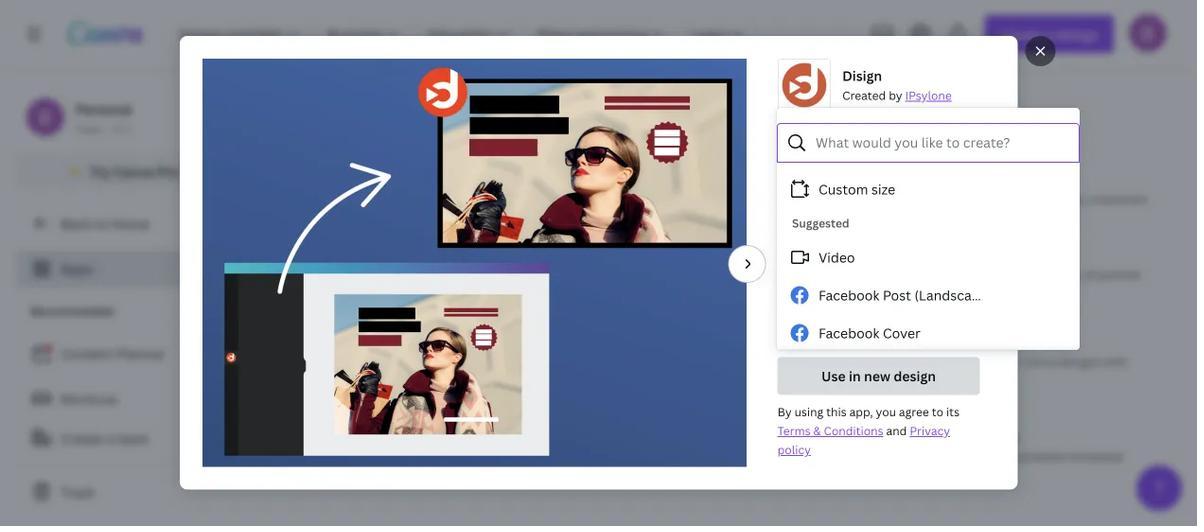 Task type: vqa. For each thing, say whether or not it's contained in the screenshot.
Team 1 element in "Switch to another team" button
no



Task type: locate. For each thing, give the bounding box(es) containing it.
0 vertical spatial cover
[[883, 324, 921, 342]]

2 facebook from the top
[[819, 324, 880, 342]]

canva down create artistic variations of portrait photos
[[1023, 353, 1057, 369]]

video link
[[777, 239, 1072, 276]]

message
[[333, 285, 380, 301]]

create down childbook.ai on the bottom right of the page
[[947, 448, 984, 464]]

1 horizontal spatial cover
[[883, 324, 921, 342]]

convert
[[640, 441, 684, 456]]

policy
[[777, 442, 811, 458]]

1 vertical spatial designs
[[1060, 353, 1101, 369]]

in right the use
[[849, 368, 861, 386]]

to right image
[[745, 441, 757, 456]]

try canva pro
[[90, 162, 179, 180]]

animate up 3d
[[384, 335, 431, 350]]

a left team
[[106, 429, 114, 447]]

1 horizontal spatial pro
[[333, 191, 352, 206]]

powered
[[349, 441, 397, 456]]

2 horizontal spatial for
[[863, 327, 882, 345]]

1 vertical spatial canva
[[860, 265, 900, 283]]

facebook up the use
[[819, 324, 880, 342]]

2 vertical spatial for
[[744, 361, 760, 377]]

images
[[440, 266, 478, 282], [790, 361, 828, 377]]

2 horizontal spatial ai
[[672, 285, 683, 301]]

canva up post
[[860, 265, 900, 283]]

ai-
[[333, 441, 349, 456]]

any
[[687, 441, 707, 456]]

0 horizontal spatial video
[[640, 459, 671, 475]]

1 vertical spatial video
[[640, 459, 671, 475]]

video
[[819, 248, 855, 266], [640, 459, 671, 475]]

ai up resume/cv
[[428, 422, 440, 437]]

video down display
[[819, 248, 855, 266]]

1 horizontal spatial designs
[[1060, 353, 1101, 369]]

and down by
[[870, 127, 912, 157]]

cover inside the facebook cover 'link'
[[883, 324, 921, 342]]

1 horizontal spatial in
[[933, 327, 945, 345]]

with up directly
[[782, 266, 805, 282]]

1 horizontal spatial generate
[[640, 361, 691, 377]]

0 vertical spatial designs
[[903, 265, 952, 283]]

publish your canva designs directly to disign to broadcast them on your screens. import disign assets for editing in canva.
[[777, 265, 971, 366]]

products
[[466, 191, 516, 206]]

0 vertical spatial broadcast
[[777, 157, 896, 188]]

animate down lottiefiles
[[947, 353, 993, 369]]

0 horizontal spatial ai
[[370, 335, 382, 350]]

patterns
[[732, 266, 779, 282]]

0 vertical spatial video
[[819, 248, 855, 266]]

0 vertical spatial in
[[933, 327, 945, 345]]

ai inside job and resume ai ai-powered resume/cv & cover letter builder
[[428, 422, 440, 437]]

recommended
[[30, 303, 114, 319]]

disign
[[842, 67, 882, 85], [640, 172, 674, 187], [847, 286, 886, 304], [777, 327, 817, 345]]

this
[[826, 404, 847, 420]]

by
[[777, 404, 792, 420]]

generate
[[333, 353, 384, 369], [640, 361, 691, 377]]

1 horizontal spatial on
[[814, 306, 831, 324]]

your up the lottiefiles.
[[995, 353, 1020, 369]]

1 vertical spatial images
[[790, 361, 828, 377]]

pro up back to home link
[[157, 162, 179, 180]]

canva right try
[[114, 162, 154, 180]]

0 horizontal spatial cover
[[476, 441, 508, 456]]

1 horizontal spatial broadcast
[[906, 286, 971, 304]]

and up the
[[628, 60, 685, 101]]

0 horizontal spatial broadcast
[[777, 157, 896, 188]]

fleets
[[864, 217, 930, 248]]

create inside button
[[61, 429, 103, 447]]

0 vertical spatial using
[[640, 285, 669, 301]]

newest
[[672, 102, 724, 123]]

1 horizontal spatial video
[[819, 248, 855, 266]]

generate inside the image insight generate captions for your images
[[640, 361, 691, 377]]

0 horizontal spatial in
[[849, 368, 861, 386]]

0 vertical spatial ai
[[672, 285, 683, 301]]

0 vertical spatial pro
[[157, 162, 179, 180]]

1 vertical spatial on
[[884, 187, 912, 218]]

and right newest
[[728, 102, 755, 123]]

image
[[640, 342, 674, 358]]

lottiefiles
[[947, 335, 1006, 350]]

0 vertical spatial canva
[[114, 162, 154, 180]]

0 horizontal spatial on
[[621, 102, 640, 123]]

privacy
[[910, 423, 950, 439]]

custom size
[[819, 180, 896, 198]]

with left just
[[480, 266, 504, 282]]

using down the patternedai
[[640, 285, 669, 301]]

images right style
[[440, 266, 478, 282]]

with inside the 'lottiefiles animate your canva designs with lottiefiles.'
[[1104, 353, 1128, 369]]

with down portrait
[[1104, 353, 1128, 369]]

create down anime
[[333, 266, 370, 282]]

conditions
[[824, 423, 883, 439]]

facebook for facebook cover
[[819, 324, 880, 342]]

to left its
[[932, 404, 943, 420]]

facebook cover
[[819, 324, 921, 342]]

personal
[[76, 100, 132, 118]]

pro down soona
[[333, 191, 352, 206]]

and inside manage and broadcast contents on display fleets
[[870, 127, 912, 157]]

0 horizontal spatial pro
[[157, 162, 179, 180]]

to right directly
[[830, 286, 843, 304]]

your inside the 'lottiefiles animate your canva designs with lottiefiles.'
[[995, 353, 1020, 369]]

2 vertical spatial ai
[[428, 422, 440, 437]]

with
[[480, 266, 504, 282], [782, 266, 805, 282], [1104, 353, 1128, 369], [333, 372, 357, 388]]

0 horizontal spatial images
[[440, 266, 478, 282]]

0 horizontal spatial generate
[[333, 353, 384, 369]]

generate down krikey
[[333, 353, 384, 369]]

1 horizontal spatial images
[[790, 361, 828, 377]]

0 vertical spatial for
[[447, 191, 463, 206]]

a inside speedpaint convert any image to a speed drawing video
[[759, 441, 766, 456]]

0 horizontal spatial animate
[[384, 335, 431, 350]]

canva inside the 'lottiefiles animate your canva designs with lottiefiles.'
[[1023, 353, 1057, 369]]

a down childbook.ai on the bottom right of the page
[[986, 448, 993, 464]]

privacy policy link
[[777, 423, 950, 458]]

custom
[[819, 180, 868, 198]]

1 horizontal spatial &
[[813, 423, 821, 439]]

home
[[111, 214, 149, 232]]

screens.
[[866, 306, 919, 324]]

0 vertical spatial images
[[440, 266, 478, 282]]

a inside button
[[106, 429, 114, 447]]

& up "drawing"
[[813, 423, 821, 439]]

cover
[[883, 324, 921, 342], [476, 441, 508, 456]]

0 horizontal spatial using
[[640, 285, 669, 301]]

&
[[813, 423, 821, 439], [465, 441, 473, 456]]

1 horizontal spatial animate
[[947, 353, 993, 369]]

create down the patternedai
[[640, 266, 677, 282]]

ai
[[672, 285, 683, 301], [370, 335, 382, 350], [428, 422, 440, 437]]

on inside manage and broadcast contents on display fleets
[[884, 187, 912, 218]]

content planner link
[[15, 335, 246, 373]]

directly
[[777, 286, 827, 304]]

photos
[[947, 285, 986, 301]]

avatars
[[498, 353, 538, 369]]

on
[[621, 102, 640, 123], [884, 187, 912, 218], [814, 306, 831, 324]]

list
[[15, 335, 246, 464]]

in
[[933, 327, 945, 345], [849, 368, 861, 386]]

its
[[946, 404, 960, 420]]

1 vertical spatial pro
[[333, 191, 352, 206]]

a inside childbook.ai create a personalized storybook
[[986, 448, 993, 464]]

job
[[333, 422, 354, 437]]

0 horizontal spatial canva
[[114, 162, 154, 180]]

lottiefiles animate your canva designs with lottiefiles.
[[947, 335, 1128, 388]]

What would you like to create? search field
[[816, 125, 1067, 161]]

krikey
[[333, 335, 368, 350]]

facebook down text
[[819, 286, 880, 304]]

0 horizontal spatial designs
[[903, 265, 952, 283]]

publish
[[777, 265, 825, 283]]

create down mockups
[[61, 429, 103, 447]]

designs up facebook post (landscape)
[[903, 265, 952, 283]]

editing
[[885, 327, 930, 345]]

speedpaint
[[640, 422, 704, 437]]

canva
[[114, 162, 154, 180], [860, 265, 900, 283], [1023, 353, 1057, 369]]

1 horizontal spatial ai
[[428, 422, 440, 437]]

and down you
[[886, 423, 907, 439]]

images down assets
[[790, 361, 828, 377]]

and left video
[[391, 191, 411, 206]]

create a team button
[[15, 419, 246, 457]]

for
[[447, 191, 463, 206], [863, 327, 882, 345], [744, 361, 760, 377]]

childbook.ai
[[947, 429, 1019, 445]]

your up by
[[762, 361, 787, 377]]

1 facebook from the top
[[819, 286, 880, 304]]

for right video
[[447, 191, 463, 206]]

new and noteworthy catch up on the newest and hottest releases
[[552, 60, 876, 123]]

ai right krikey
[[370, 335, 382, 350]]

in inside "dropdown button"
[[849, 368, 861, 386]]

1 vertical spatial ai
[[370, 335, 382, 350]]

personalized
[[995, 448, 1066, 464]]

generate down image
[[640, 361, 691, 377]]

disign up created
[[842, 67, 882, 85]]

1 horizontal spatial for
[[744, 361, 760, 377]]

0 vertical spatial facebook
[[819, 286, 880, 304]]

new
[[864, 368, 890, 386]]

trash link
[[15, 473, 246, 511]]

hottest
[[759, 102, 813, 123]]

a left speed
[[759, 441, 766, 456]]

video down convert at the right of the page
[[640, 459, 671, 475]]

and
[[357, 422, 379, 437]]

1 vertical spatial &
[[465, 441, 473, 456]]

resume/cv
[[399, 441, 463, 456]]

artistic
[[986, 266, 1025, 282]]

1 vertical spatial facebook
[[819, 324, 880, 342]]

0 vertical spatial &
[[813, 423, 821, 439]]

disign up digital
[[640, 172, 674, 187]]

2 horizontal spatial canva
[[1023, 353, 1057, 369]]

catch
[[552, 102, 595, 123]]

letter
[[511, 441, 544, 456]]

and inside soona pro photo and video for products
[[391, 191, 411, 206]]

0 vertical spatial animate
[[384, 335, 431, 350]]

patternedai
[[640, 247, 707, 263]]

0 vertical spatial on
[[621, 102, 640, 123]]

a inside anime style create anime-style images with just a message
[[530, 266, 536, 282]]

with left 'krikey!'
[[333, 372, 357, 388]]

drawing
[[806, 441, 851, 456]]

2 vertical spatial canva
[[1023, 353, 1057, 369]]

facebook cover link
[[777, 314, 1072, 352]]

for down screens.
[[863, 327, 882, 345]]

design
[[894, 368, 936, 386]]

1 vertical spatial animate
[[947, 353, 993, 369]]

of
[[1084, 266, 1096, 282]]

video inside speedpaint convert any image to a speed drawing video
[[640, 459, 671, 475]]

1 horizontal spatial canva
[[860, 265, 900, 283]]

digital
[[640, 191, 675, 206]]

1 horizontal spatial using
[[794, 404, 823, 420]]

1 vertical spatial for
[[863, 327, 882, 345]]

2 horizontal spatial on
[[884, 187, 912, 218]]

content
[[61, 345, 113, 363]]

1 vertical spatial using
[[794, 404, 823, 420]]

content planner
[[61, 345, 165, 363]]

& right resume/cv
[[465, 441, 473, 456]]

ai down 'seamless'
[[672, 285, 683, 301]]

0 horizontal spatial &
[[465, 441, 473, 456]]

create inside childbook.ai create a personalized storybook
[[947, 448, 984, 464]]

create up photos
[[947, 266, 984, 282]]

for inside publish your canva designs directly to disign to broadcast them on your screens. import disign assets for editing in canva.
[[863, 327, 882, 345]]

1 vertical spatial cover
[[476, 441, 508, 456]]

1 vertical spatial broadcast
[[906, 286, 971, 304]]

in down import
[[933, 327, 945, 345]]

a right just
[[530, 266, 536, 282]]

designs down create artistic variations of portrait photos
[[1060, 353, 1101, 369]]

2 vertical spatial on
[[814, 306, 831, 324]]

1 vertical spatial in
[[849, 368, 861, 386]]

using up terms
[[794, 404, 823, 420]]

try
[[90, 162, 110, 180]]

mockups link
[[15, 381, 246, 418]]

0 horizontal spatial for
[[447, 191, 463, 206]]

canva inside "button"
[[114, 162, 154, 180]]

for right captions
[[744, 361, 760, 377]]



Task type: describe. For each thing, give the bounding box(es) containing it.
disign created by ipsylone
[[842, 67, 951, 103]]

up
[[598, 102, 617, 123]]

disign inside disign created by ipsylone
[[842, 67, 882, 85]]

solution
[[723, 191, 768, 206]]

with inside patternedai create seamless patterns with text using ai
[[782, 266, 805, 282]]

to inside speedpaint convert any image to a speed drawing video
[[745, 441, 757, 456]]

storybook
[[1068, 448, 1124, 464]]

designs inside the 'lottiefiles animate your canva designs with lottiefiles.'
[[1060, 353, 1101, 369]]

use in new design button
[[777, 358, 980, 395]]

trash
[[61, 483, 95, 501]]

& inside by using this app, you agree to its terms & conditions and
[[813, 423, 821, 439]]

animate inside the 'lottiefiles animate your canva designs with lottiefiles.'
[[947, 353, 993, 369]]

images inside the image insight generate captions for your images
[[790, 361, 828, 377]]

created
[[842, 88, 885, 103]]

animated
[[404, 353, 456, 369]]

for inside the image insight generate captions for your images
[[744, 361, 760, 377]]

(landscape)
[[915, 286, 992, 304]]

with inside anime style create anime-style images with just a message
[[480, 266, 504, 282]]

job and resume ai ai-powered resume/cv & cover letter builder
[[333, 422, 544, 475]]

resume
[[382, 422, 426, 437]]

animate inside krikey ai animate generate 3d animated talking avatars with krikey!
[[384, 335, 431, 350]]

terms & conditions link
[[777, 423, 883, 439]]

post
[[883, 286, 911, 304]]

pro inside soona pro photo and video for products
[[333, 191, 352, 206]]

disign inside disign digital signage solution
[[640, 172, 674, 187]]

releases
[[816, 102, 876, 123]]

back to home link
[[15, 204, 246, 242]]

voiceovers
[[1089, 191, 1149, 206]]

ai inside patternedai create seamless patterns with text using ai
[[672, 285, 683, 301]]

contents
[[777, 187, 879, 218]]

in inside publish your canva designs directly to disign to broadcast them on your screens. import disign assets for editing in canva.
[[933, 327, 945, 345]]

cover inside job and resume ai ai-powered resume/cv & cover letter builder
[[476, 441, 508, 456]]

instantly add high quality voiceovers
[[947, 191, 1149, 206]]

disign digital signage solution
[[640, 172, 768, 206]]

your up assets
[[834, 306, 863, 324]]

images inside anime style create anime-style images with just a message
[[440, 266, 478, 282]]

with inside krikey ai animate generate 3d animated talking avatars with krikey!
[[333, 372, 357, 388]]

display
[[777, 217, 859, 248]]

builder
[[333, 459, 372, 475]]

disign up canva.
[[777, 327, 817, 345]]

1
[[126, 121, 132, 136]]

krikey ai animate generate 3d animated talking avatars with krikey!
[[333, 335, 538, 388]]

mockups
[[61, 390, 118, 408]]

using inside by using this app, you agree to its terms & conditions and
[[794, 404, 823, 420]]

3d
[[386, 353, 402, 369]]

image
[[710, 441, 742, 456]]

import
[[922, 306, 966, 324]]

canva.
[[777, 348, 821, 366]]

generate inside krikey ai animate generate 3d animated talking avatars with krikey!
[[333, 353, 384, 369]]

just
[[507, 266, 527, 282]]

patternedai create seamless patterns with text using ai
[[640, 247, 830, 301]]

you
[[876, 404, 896, 420]]

•
[[103, 121, 108, 136]]

insight
[[676, 342, 714, 358]]

your inside the image insight generate captions for your images
[[762, 361, 787, 377]]

create inside create artistic variations of portrait photos
[[947, 266, 984, 282]]

for inside soona pro photo and video for products
[[447, 191, 463, 206]]

style
[[371, 247, 400, 263]]

create a team
[[61, 429, 149, 447]]

terms
[[777, 423, 811, 439]]

krikey!
[[360, 372, 397, 388]]

suggested
[[792, 215, 850, 231]]

ipsylone link
[[905, 88, 951, 103]]

them
[[777, 306, 811, 324]]

back to home
[[61, 214, 149, 232]]

to up screens.
[[889, 286, 903, 304]]

facebook for facebook post (landscape)
[[819, 286, 880, 304]]

image insight generate captions for your images
[[640, 342, 828, 377]]

text
[[808, 266, 830, 282]]

using inside patternedai create seamless patterns with text using ai
[[640, 285, 669, 301]]

create inside patternedai create seamless patterns with text using ai
[[640, 266, 677, 282]]

video
[[414, 191, 444, 206]]

lottiefiles.
[[947, 372, 1007, 388]]

list containing content planner
[[15, 335, 246, 464]]

anime style create anime-style images with just a message
[[333, 247, 536, 301]]

apps
[[61, 260, 93, 278]]

signage
[[678, 191, 721, 206]]

and inside by using this app, you agree to its terms & conditions and
[[886, 423, 907, 439]]

team
[[117, 429, 149, 447]]

to inside by using this app, you agree to its terms & conditions and
[[932, 404, 943, 420]]

agree
[[899, 404, 929, 420]]

pro inside "button"
[[157, 162, 179, 180]]

create artistic variations of portrait photos
[[947, 266, 1141, 301]]

by
[[888, 88, 902, 103]]

use
[[821, 368, 846, 386]]

disign up screens.
[[847, 286, 886, 304]]

the
[[644, 102, 668, 123]]

create inside anime style create anime-style images with just a message
[[333, 266, 370, 282]]

designs inside publish your canva designs directly to disign to broadcast them on your screens. import disign assets for editing in canva.
[[903, 265, 952, 283]]

try canva pro button
[[15, 153, 246, 189]]

free
[[76, 121, 100, 136]]

app,
[[849, 404, 873, 420]]

canva inside publish your canva designs directly to disign to broadcast them on your screens. import disign assets for editing in canva.
[[860, 265, 900, 283]]

facebook post (landscape) link
[[777, 276, 1072, 314]]

video inside the video "link"
[[819, 248, 855, 266]]

talking
[[459, 353, 495, 369]]

quality
[[1048, 191, 1086, 206]]

back
[[61, 214, 91, 232]]

speed
[[768, 441, 803, 456]]

by using this app, you agree to its terms & conditions and
[[777, 404, 960, 439]]

speedpaint convert any image to a speed drawing video
[[640, 422, 851, 475]]

apps link
[[15, 250, 246, 288]]

custom size button
[[777, 170, 1072, 208]]

to right the back
[[94, 214, 108, 232]]

add
[[998, 191, 1019, 206]]

privacy policy
[[777, 423, 950, 458]]

high
[[1022, 191, 1046, 206]]

top level navigation element
[[167, 15, 760, 53]]

your right publish
[[828, 265, 857, 283]]

portrait
[[1099, 266, 1141, 282]]

on inside publish your canva designs directly to disign to broadcast them on your screens. import disign assets for editing in canva.
[[814, 306, 831, 324]]

on inside new and noteworthy catch up on the newest and hottest releases
[[621, 102, 640, 123]]

& inside job and resume ai ai-powered resume/cv & cover letter builder
[[465, 441, 473, 456]]

broadcast inside manage and broadcast contents on display fleets
[[777, 157, 896, 188]]

broadcast inside publish your canva designs directly to disign to broadcast them on your screens. import disign assets for editing in canva.
[[906, 286, 971, 304]]

new
[[557, 60, 622, 101]]

ai inside krikey ai animate generate 3d animated talking avatars with krikey!
[[370, 335, 382, 350]]



